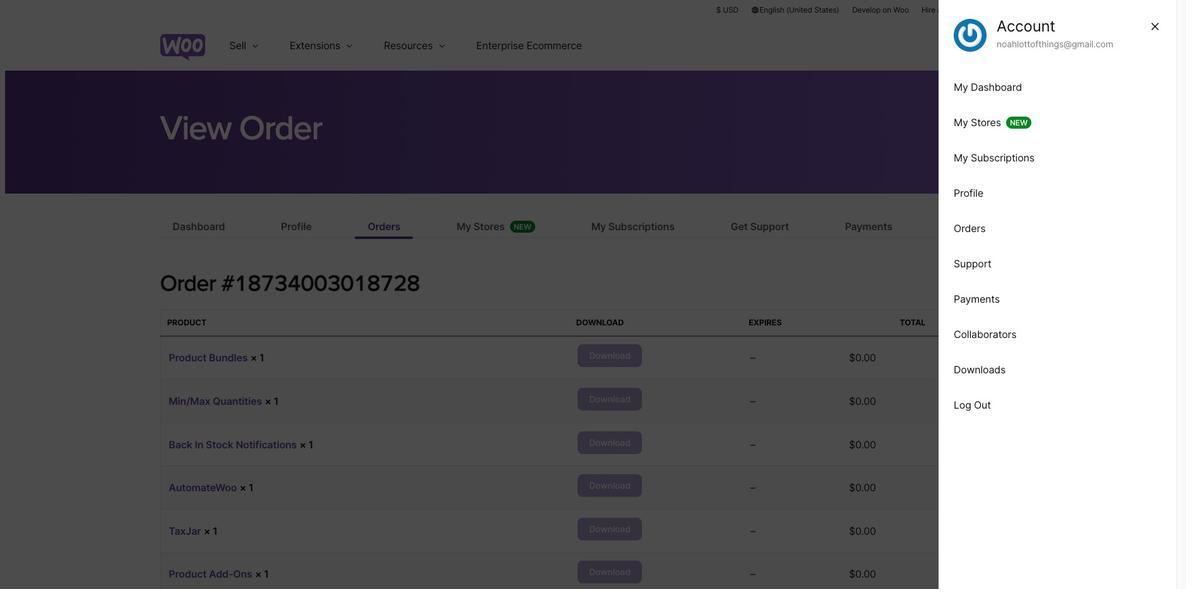 Task type: vqa. For each thing, say whether or not it's contained in the screenshot.
checkbox
no



Task type: locate. For each thing, give the bounding box(es) containing it.
4 0.00 from the top
[[856, 482, 876, 495]]

stock
[[206, 439, 233, 451]]

1 vertical spatial payments link
[[939, 282, 1176, 317]]

– for taxjar × 1
[[751, 525, 756, 538]]

4 download button from the top
[[578, 475, 642, 498]]

taxjar
[[169, 525, 201, 538]]

download
[[576, 318, 624, 328], [589, 351, 631, 361], [589, 394, 631, 405], [589, 437, 631, 448], [589, 481, 631, 491], [589, 524, 631, 535], [589, 567, 631, 578]]

1 download button from the top
[[578, 345, 642, 368]]

support
[[750, 220, 789, 233], [954, 258, 992, 270]]

orders for left orders "link"
[[368, 220, 401, 233]]

$ usd button
[[716, 4, 739, 15]]

sell
[[230, 39, 246, 52]]

1 horizontal spatial payments
[[954, 293, 1000, 306]]

0 vertical spatial payments link
[[833, 219, 905, 237]]

1 horizontal spatial orders link
[[939, 211, 1176, 246]]

product for product add-ons × 1
[[169, 569, 207, 581]]

6 $ 0.00 from the top
[[849, 569, 876, 581]]

taxjar × 1
[[169, 525, 218, 538]]

1 vertical spatial collaborators
[[954, 328, 1017, 341]]

1 horizontal spatial my subscriptions link
[[939, 140, 1176, 176]]

1 horizontal spatial my subscriptions
[[954, 152, 1035, 164]]

collaborators link
[[936, 219, 1026, 237], [939, 317, 1176, 352]]

2 vertical spatial product
[[169, 569, 207, 581]]

my stores
[[954, 116, 1001, 129], [457, 220, 505, 233]]

payments for rightmost payments link
[[954, 293, 1000, 306]]

enterprise ecommerce
[[476, 39, 582, 52]]

#18734003018728
[[221, 270, 420, 296]]

1 vertical spatial stores
[[474, 220, 505, 233]]

service navigation menu element
[[917, 25, 1026, 66]]

0 horizontal spatial subscriptions
[[609, 220, 675, 233]]

1 vertical spatial collaborators link
[[939, 317, 1176, 352]]

2 – from the top
[[751, 395, 756, 408]]

download button for min/max quantities × 1
[[578, 388, 642, 411]]

0 vertical spatial product
[[167, 318, 206, 328]]

new
[[1010, 118, 1028, 127], [514, 222, 532, 232]]

6 download button from the top
[[578, 562, 642, 584]]

0.00
[[856, 352, 876, 365], [856, 395, 876, 408], [856, 439, 876, 451], [856, 482, 876, 495], [856, 525, 876, 538], [856, 569, 876, 581]]

search image
[[940, 35, 960, 56]]

4 $ 0.00 from the top
[[849, 482, 876, 495]]

0 horizontal spatial stores
[[474, 220, 505, 233]]

1 vertical spatial support
[[954, 258, 992, 270]]

$ for back in stock notifications × 1
[[849, 439, 856, 451]]

1 $ 0.00 from the top
[[849, 352, 876, 365]]

order
[[239, 108, 322, 146], [160, 270, 216, 296]]

3 download button from the top
[[578, 432, 642, 454]]

1 0.00 from the top
[[856, 352, 876, 365]]

get
[[731, 220, 748, 233]]

close account menu image
[[1150, 19, 1161, 34]]

0 horizontal spatial orders
[[368, 220, 401, 233]]

$
[[716, 5, 721, 15], [849, 352, 856, 365], [849, 395, 856, 408], [849, 439, 856, 451], [849, 482, 856, 495], [849, 525, 856, 538], [849, 569, 856, 581]]

payments link
[[833, 219, 905, 237], [939, 282, 1176, 317]]

resources
[[384, 39, 433, 52]]

$ 0.00 for product bundles × 1
[[849, 352, 876, 365]]

× 1 right "bundles"
[[250, 352, 264, 365]]

0 vertical spatial profile link
[[939, 176, 1176, 211]]

× 1
[[250, 352, 264, 365], [265, 395, 279, 408], [300, 439, 313, 451], [240, 482, 254, 495], [204, 525, 218, 538], [255, 569, 269, 581]]

ecommerce
[[527, 39, 582, 52]]

0 vertical spatial collaborators link
[[936, 219, 1026, 237]]

0 horizontal spatial dashboard
[[173, 220, 225, 233]]

expires
[[749, 318, 782, 328]]

0 vertical spatial dashboard
[[971, 81, 1022, 93]]

1 vertical spatial order
[[160, 270, 216, 296]]

1 vertical spatial profile link
[[268, 219, 324, 237]]

0 vertical spatial collaborators
[[949, 220, 1014, 233]]

0 vertical spatial stores
[[971, 116, 1001, 129]]

my dashboard
[[954, 81, 1022, 93]]

support link
[[939, 246, 1176, 282]]

1 vertical spatial dashboard
[[173, 220, 225, 233]]

subscriptions
[[971, 152, 1035, 164], [609, 220, 675, 233]]

× 1 down back in stock notifications × 1
[[240, 482, 254, 495]]

stores
[[971, 116, 1001, 129], [474, 220, 505, 233]]

0.00 for product bundles × 1
[[856, 352, 876, 365]]

hire
[[922, 5, 936, 15]]

payments
[[845, 220, 893, 233], [954, 293, 1000, 306]]

1 vertical spatial payments
[[954, 293, 1000, 306]]

$ 0.00 for back in stock notifications × 1
[[849, 439, 876, 451]]

product left "bundles"
[[169, 352, 207, 365]]

$ 0.00 for taxjar × 1
[[849, 525, 876, 538]]

enterprise ecommerce link
[[461, 20, 597, 71]]

orders link
[[939, 211, 1176, 246], [355, 219, 413, 237]]

(united
[[787, 5, 812, 15]]

dashboard
[[971, 81, 1022, 93], [173, 220, 225, 233]]

– for product bundles × 1
[[751, 352, 756, 365]]

× 1 right ons
[[255, 569, 269, 581]]

0 vertical spatial my stores
[[954, 116, 1001, 129]]

0 vertical spatial payments
[[845, 220, 893, 233]]

1 horizontal spatial support
[[954, 258, 992, 270]]

0 horizontal spatial my subscriptions link
[[579, 219, 688, 237]]

collaborators
[[949, 220, 1014, 233], [954, 328, 1017, 341]]

ons
[[233, 569, 252, 581]]

5 0.00 from the top
[[856, 525, 876, 538]]

woocommerce image
[[160, 34, 205, 61]]

0 horizontal spatial profile
[[281, 220, 312, 233]]

download button
[[578, 345, 642, 368], [578, 388, 642, 411], [578, 432, 642, 454], [578, 475, 642, 498], [578, 518, 642, 541], [578, 562, 642, 584]]

0.00 for back in stock notifications × 1
[[856, 439, 876, 451]]

product for product
[[167, 318, 206, 328]]

$ for product bundles × 1
[[849, 352, 856, 365]]

payments for the left payments link
[[845, 220, 893, 233]]

min/max quantities × 1
[[169, 395, 279, 408]]

1 horizontal spatial profile link
[[939, 176, 1176, 211]]

hire an expert link
[[922, 4, 971, 15]]

order #18734003018728
[[160, 270, 420, 296]]

× 1 right taxjar link
[[204, 525, 218, 538]]

develop
[[853, 5, 881, 15]]

download button for product bundles × 1
[[578, 345, 642, 368]]

– for product add-ons × 1
[[751, 569, 756, 581]]

0 horizontal spatial support
[[750, 220, 789, 233]]

english (united states) button
[[751, 4, 840, 15]]

downloads
[[954, 364, 1006, 376]]

my subscriptions link
[[939, 140, 1176, 176], [579, 219, 688, 237]]

1 vertical spatial my stores
[[457, 220, 505, 233]]

1 – from the top
[[751, 352, 756, 365]]

5 download button from the top
[[578, 518, 642, 541]]

0 horizontal spatial my subscriptions
[[591, 220, 675, 233]]

0 horizontal spatial new
[[514, 222, 532, 232]]

2 0.00 from the top
[[856, 395, 876, 408]]

automatewoo × 1
[[169, 482, 254, 495]]

product left add-
[[169, 569, 207, 581]]

product bundles link
[[169, 352, 248, 365]]

5 – from the top
[[751, 525, 756, 538]]

6 0.00 from the top
[[856, 569, 876, 581]]

0 vertical spatial subscriptions
[[971, 152, 1035, 164]]

1 horizontal spatial order
[[239, 108, 322, 146]]

3 0.00 from the top
[[856, 439, 876, 451]]

0 vertical spatial profile
[[954, 187, 984, 200]]

log
[[954, 399, 972, 412]]

product
[[167, 318, 206, 328], [169, 352, 207, 365], [169, 569, 207, 581]]

1 vertical spatial subscriptions
[[609, 220, 675, 233]]

product add-ons link
[[169, 569, 252, 581]]

× 1 right quantities
[[265, 395, 279, 408]]

quantities
[[213, 395, 262, 408]]

1 vertical spatial profile
[[281, 220, 312, 233]]

profile link
[[939, 176, 1176, 211], [268, 219, 324, 237]]

0 horizontal spatial payments
[[845, 220, 893, 233]]

download for back in stock notifications × 1
[[589, 437, 631, 448]]

1 horizontal spatial dashboard
[[971, 81, 1022, 93]]

download for min/max quantities × 1
[[589, 394, 631, 405]]

1
[[987, 35, 990, 45]]

0 horizontal spatial profile link
[[268, 219, 324, 237]]

$ 0.00 for product add-ons × 1
[[849, 569, 876, 581]]

automatewoo link
[[169, 482, 237, 495]]

0.00 for min/max quantities × 1
[[856, 395, 876, 408]]

usd
[[723, 5, 739, 15]]

4 – from the top
[[751, 482, 756, 495]]

back in stock notifications × 1
[[169, 439, 313, 451]]

get support
[[731, 220, 789, 233]]

6 – from the top
[[751, 569, 756, 581]]

min/max quantities link
[[169, 395, 262, 408]]

1 vertical spatial product
[[169, 352, 207, 365]]

0 vertical spatial new
[[1010, 118, 1028, 127]]

1 horizontal spatial orders
[[954, 222, 986, 235]]

profile
[[954, 187, 984, 200], [281, 220, 312, 233]]

2 download button from the top
[[578, 388, 642, 411]]

develop on woo
[[853, 5, 909, 15]]

back in stock notifications link
[[169, 439, 297, 451]]

–
[[751, 352, 756, 365], [751, 395, 756, 408], [751, 439, 756, 451], [751, 482, 756, 495], [751, 525, 756, 538], [751, 569, 756, 581]]

my
[[954, 81, 968, 93], [954, 116, 968, 129], [954, 152, 968, 164], [457, 220, 471, 233], [591, 220, 606, 233]]

0 vertical spatial my subscriptions
[[954, 152, 1035, 164]]

3 $ 0.00 from the top
[[849, 439, 876, 451]]

2 $ 0.00 from the top
[[849, 395, 876, 408]]

extensions
[[290, 39, 340, 52]]

download for product bundles × 1
[[589, 351, 631, 361]]

view
[[160, 108, 231, 146]]

3 – from the top
[[751, 439, 756, 451]]

product for product bundles × 1
[[169, 352, 207, 365]]

$ inside $ usd button
[[716, 5, 721, 15]]

$ 0.00
[[849, 352, 876, 365], [849, 395, 876, 408], [849, 439, 876, 451], [849, 482, 876, 495], [849, 525, 876, 538], [849, 569, 876, 581]]

my subscriptions
[[954, 152, 1035, 164], [591, 220, 675, 233]]

orders
[[368, 220, 401, 233], [954, 222, 986, 235]]

bundles
[[209, 352, 248, 365]]

product up product bundles link
[[167, 318, 206, 328]]

resources button
[[369, 20, 461, 71]]

5 $ 0.00 from the top
[[849, 525, 876, 538]]



Task type: describe. For each thing, give the bounding box(es) containing it.
download button for automatewoo × 1
[[578, 475, 642, 498]]

view order
[[160, 108, 322, 146]]

product bundles × 1
[[169, 352, 264, 365]]

0 horizontal spatial orders link
[[355, 219, 413, 237]]

enterprise
[[476, 39, 524, 52]]

0 horizontal spatial my stores
[[457, 220, 505, 233]]

develop on woo link
[[853, 4, 909, 15]]

english (united states)
[[760, 5, 840, 15]]

$ for product add-ons × 1
[[849, 569, 856, 581]]

taxjar link
[[169, 525, 201, 538]]

1 horizontal spatial payments link
[[939, 282, 1176, 317]]

in
[[195, 439, 203, 451]]

account
[[997, 17, 1056, 35]]

download button for taxjar × 1
[[578, 518, 642, 541]]

1 horizontal spatial subscriptions
[[971, 152, 1035, 164]]

1 vertical spatial new
[[514, 222, 532, 232]]

$ for taxjar × 1
[[849, 525, 856, 538]]

states)
[[814, 5, 840, 15]]

my inside my dashboard link
[[954, 81, 968, 93]]

extensions button
[[275, 20, 369, 71]]

0.00 for product add-ons × 1
[[856, 569, 876, 581]]

1 horizontal spatial new
[[1010, 118, 1028, 127]]

0 vertical spatial support
[[750, 220, 789, 233]]

get support link
[[718, 219, 802, 237]]

download for product add-ons × 1
[[589, 567, 631, 578]]

1 link
[[975, 35, 994, 52]]

back
[[169, 439, 192, 451]]

min/max
[[169, 395, 210, 408]]

$ 0.00 for min/max quantities × 1
[[849, 395, 876, 408]]

collaborators for collaborators link to the bottom
[[954, 328, 1017, 341]]

collaborators for topmost collaborators link
[[949, 220, 1014, 233]]

hire an expert
[[922, 5, 971, 15]]

add-
[[209, 569, 233, 581]]

download for automatewoo × 1
[[589, 481, 631, 491]]

0 horizontal spatial order
[[160, 270, 216, 296]]

1 horizontal spatial profile
[[954, 187, 984, 200]]

1 vertical spatial my subscriptions link
[[579, 219, 688, 237]]

0 horizontal spatial payments link
[[833, 219, 905, 237]]

woo
[[894, 5, 909, 15]]

1 horizontal spatial stores
[[971, 116, 1001, 129]]

1 vertical spatial my subscriptions
[[591, 220, 675, 233]]

0 vertical spatial order
[[239, 108, 322, 146]]

$ for min/max quantities × 1
[[849, 395, 856, 408]]

notifications
[[236, 439, 297, 451]]

0.00 for automatewoo × 1
[[856, 482, 876, 495]]

$ for automatewoo × 1
[[849, 482, 856, 495]]

on
[[883, 5, 892, 15]]

– for min/max quantities × 1
[[751, 395, 756, 408]]

total
[[900, 318, 926, 328]]

log out
[[954, 399, 991, 412]]

$ 0.00 for automatewoo × 1
[[849, 482, 876, 495]]

dashboard link
[[160, 219, 238, 237]]

× 1 right notifications
[[300, 439, 313, 451]]

0 vertical spatial my subscriptions link
[[939, 140, 1176, 176]]

automatewoo
[[169, 482, 237, 495]]

– for back in stock notifications × 1
[[751, 439, 756, 451]]

download for taxjar × 1
[[589, 524, 631, 535]]

my dashboard link
[[939, 69, 1176, 105]]

out
[[974, 399, 991, 412]]

an
[[938, 5, 946, 15]]

product add-ons × 1
[[169, 569, 269, 581]]

noahlottofthings@gmail.com
[[997, 39, 1114, 49]]

open account menu image
[[1006, 35, 1026, 56]]

download button for product add-ons × 1
[[578, 562, 642, 584]]

$ usd
[[716, 5, 739, 15]]

expert
[[948, 5, 971, 15]]

sell button
[[214, 20, 275, 71]]

english
[[760, 5, 785, 15]]

1 horizontal spatial my stores
[[954, 116, 1001, 129]]

downloads link
[[939, 352, 1176, 388]]

download button for back in stock notifications × 1
[[578, 432, 642, 454]]

0.00 for taxjar × 1
[[856, 525, 876, 538]]

log out link
[[939, 388, 1176, 423]]

– for automatewoo × 1
[[751, 482, 756, 495]]

orders for the rightmost orders "link"
[[954, 222, 986, 235]]



